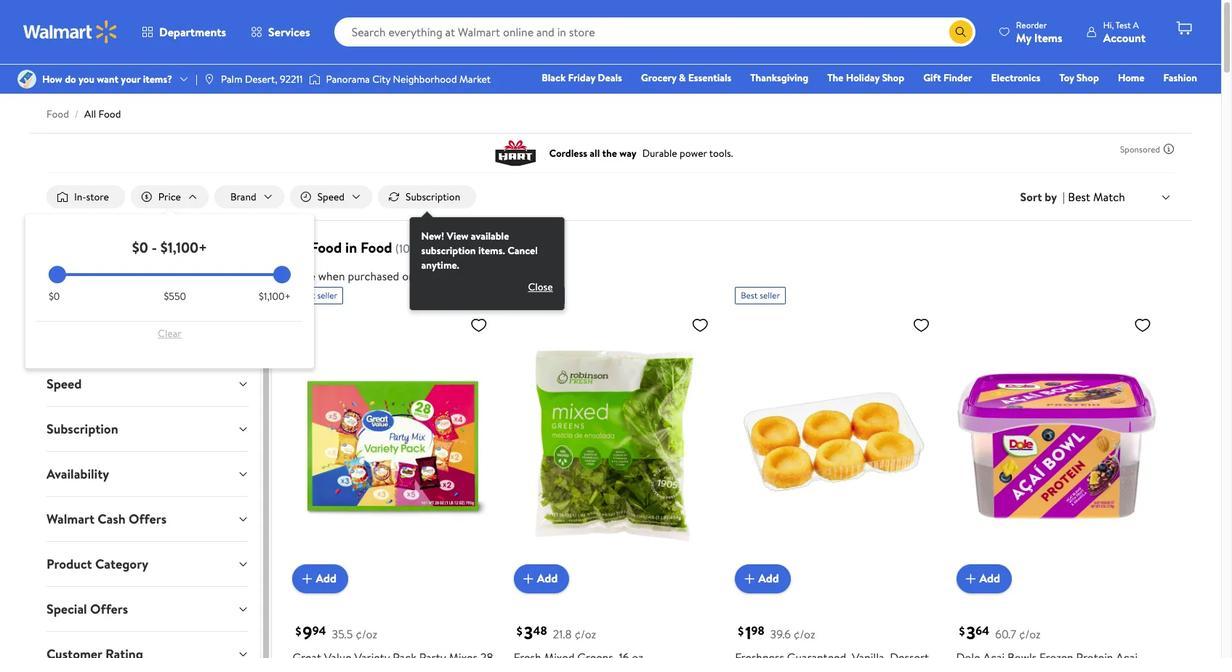 Task type: locate. For each thing, give the bounding box(es) containing it.
 image right 92211
[[309, 72, 320, 87]]

0 horizontal spatial add to cart image
[[298, 571, 316, 588]]

food
[[47, 107, 69, 121], [99, 107, 121, 121], [310, 238, 342, 257], [361, 238, 392, 257]]

4 ¢/oz from the left
[[1020, 627, 1041, 643]]

price for price when purchased online
[[290, 268, 316, 284]]

1 add button from the left
[[293, 565, 348, 594]]

1 horizontal spatial 3
[[967, 621, 976, 646]]

add button up "98" on the bottom right of page
[[735, 565, 791, 594]]

shop right holiday
[[882, 71, 905, 85]]

add
[[316, 571, 337, 587], [537, 571, 558, 587], [759, 571, 779, 587], [980, 571, 1001, 587]]

reorder my items
[[1016, 19, 1063, 45]]

0 horizontal spatial subscription
[[47, 420, 118, 439]]

¢/oz right 21.8
[[575, 627, 596, 643]]

1 horizontal spatial best seller
[[520, 289, 559, 302]]

best seller for 9
[[298, 289, 338, 302]]

walmart cash offers tab
[[35, 497, 261, 542]]

subscription button
[[35, 407, 261, 452]]

offers right cash
[[129, 511, 167, 529]]

account
[[1104, 29, 1146, 45]]

2 seller from the left
[[539, 289, 559, 302]]

1 vertical spatial $1,100+
[[259, 289, 291, 304]]

black
[[542, 71, 566, 85]]

0 vertical spatial speed button
[[290, 185, 372, 209]]

1 vertical spatial |
[[1063, 189, 1066, 205]]

speed button up the subscription tab
[[35, 362, 261, 407]]

best inside popup button
[[1068, 189, 1091, 205]]

brand button
[[214, 185, 284, 209]]

$ left 9
[[296, 624, 301, 640]]

¢/oz right 35.5
[[356, 627, 377, 643]]

price button
[[131, 185, 209, 209]]

food left "in"
[[310, 238, 342, 257]]

all food link
[[84, 107, 121, 121]]

2 horizontal spatial best seller
[[741, 289, 780, 302]]

electronics
[[992, 71, 1041, 85]]

3 add from the left
[[759, 571, 779, 587]]

2 ¢/oz from the left
[[575, 627, 596, 643]]

2 3 from the left
[[967, 621, 976, 646]]

¢/oz right the 39.6
[[794, 627, 816, 643]]

1 seller from the left
[[317, 289, 338, 302]]

0 horizontal spatial $0
[[49, 289, 60, 304]]

special offers
[[47, 601, 128, 619]]

black friday deals link
[[535, 70, 629, 86]]

2 horizontal spatial seller
[[760, 289, 780, 302]]

2 best seller from the left
[[520, 289, 559, 302]]

1 ¢/oz from the left
[[356, 627, 377, 643]]

add to cart image up "98" on the bottom right of page
[[741, 571, 759, 588]]

3 add to cart image from the left
[[741, 571, 759, 588]]

1 vertical spatial $0
[[49, 289, 60, 304]]

you
[[79, 72, 94, 87]]

add to favorites list, dole acai bowls frozen protein acai blend with fruit and granola, 6 oz image
[[1134, 316, 1152, 335]]

offers right special
[[90, 601, 128, 619]]

¢/oz inside $ 3 48 21.8 ¢/oz
[[575, 627, 596, 643]]

ad disclaimer and feedback for skylinedisplayad image
[[1164, 143, 1175, 155]]

$ inside $ 9 94 35.5 ¢/oz
[[296, 624, 301, 640]]

0 vertical spatial $1,100+
[[161, 238, 207, 257]]

1 horizontal spatial shop
[[1077, 71, 1099, 85]]

add button up 94
[[293, 565, 348, 594]]

brand
[[230, 190, 256, 204]]

1 horizontal spatial  image
[[309, 72, 320, 87]]

subscription up availability
[[47, 420, 118, 439]]

1 horizontal spatial seller
[[539, 289, 559, 302]]

 image
[[17, 70, 36, 89]]

(1000+)
[[395, 241, 435, 257]]

¢/oz right 60.7
[[1020, 627, 1041, 643]]

search icon image
[[955, 26, 967, 38]]

walmart+ link
[[1148, 90, 1204, 106]]

in-store button
[[47, 185, 125, 209]]

1 add to cart image from the left
[[298, 571, 316, 588]]

departments button
[[129, 15, 239, 49]]

a
[[1133, 19, 1139, 31]]

4 add button from the left
[[957, 565, 1012, 594]]

| right by
[[1063, 189, 1066, 205]]

electronics link
[[985, 70, 1047, 86]]

$1,100+
[[161, 238, 207, 257], [259, 289, 291, 304]]

¢/oz
[[356, 627, 377, 643], [575, 627, 596, 643], [794, 627, 816, 643], [1020, 627, 1041, 643]]

$ for $ 3 64 60.7 ¢/oz
[[960, 624, 965, 640]]

online
[[402, 268, 433, 284]]

¢/oz inside $ 9 94 35.5 ¢/oz
[[356, 627, 377, 643]]

$ left 1
[[738, 624, 744, 640]]

all food in food (1000+)
[[290, 238, 435, 257]]

add up "98" on the bottom right of page
[[759, 571, 779, 587]]

0 horizontal spatial $1,100+
[[161, 238, 207, 257]]

palm desert, 92211
[[221, 72, 303, 87]]

essentials
[[688, 71, 732, 85]]

 image
[[309, 72, 320, 87], [203, 73, 215, 85]]

1 best seller from the left
[[298, 289, 338, 302]]

1 shop from the left
[[882, 71, 905, 85]]

2 add from the left
[[537, 571, 558, 587]]

subscription tab
[[35, 407, 261, 452]]

0 horizontal spatial price
[[158, 190, 181, 204]]

$ 3 64 60.7 ¢/oz
[[960, 621, 1041, 646]]

add button up 48 on the left bottom
[[514, 565, 570, 594]]

the holiday shop link
[[821, 70, 911, 86]]

best
[[1068, 189, 1091, 205], [298, 289, 315, 302], [520, 289, 537, 302], [741, 289, 758, 302]]

$ for $ 9 94 35.5 ¢/oz
[[296, 624, 301, 640]]

how do you want your items?
[[42, 72, 172, 87]]

¢/oz inside $ 3 64 60.7 ¢/oz
[[1020, 627, 1041, 643]]

add to cart image for 1
[[741, 571, 759, 588]]

$ inside $ 3 48 21.8 ¢/oz
[[517, 624, 523, 640]]

subscription inside button
[[406, 190, 460, 204]]

1 horizontal spatial price
[[290, 268, 316, 284]]

add button up 64
[[957, 565, 1012, 594]]

0 vertical spatial all
[[84, 107, 96, 121]]

0 vertical spatial offers
[[129, 511, 167, 529]]

add to cart image for 3
[[520, 571, 537, 588]]

walmart image
[[23, 20, 118, 44]]

freshness guaranteed, vanilla, dessert shells, 5 oz, 6 count image
[[735, 311, 936, 582]]

fashion link
[[1157, 70, 1204, 86]]

1 3 from the left
[[524, 621, 533, 646]]

reorder
[[1016, 19, 1047, 31]]

1 horizontal spatial subscription
[[406, 190, 460, 204]]

39.6
[[771, 627, 791, 643]]

2 add to cart image from the left
[[520, 571, 537, 588]]

$1100 range field
[[49, 273, 291, 276]]

tab up clear
[[35, 272, 261, 316]]

tab up "speed" tab
[[35, 317, 261, 361]]

1 $ from the left
[[296, 624, 301, 640]]

0 horizontal spatial |
[[196, 72, 198, 87]]

1 vertical spatial all
[[290, 238, 307, 257]]

3 left 60.7
[[967, 621, 976, 646]]

special
[[47, 601, 87, 619]]

black friday deals
[[542, 71, 622, 85]]

food / all food
[[47, 107, 121, 121]]

food right /
[[99, 107, 121, 121]]

0 horizontal spatial  image
[[203, 73, 215, 85]]

0 vertical spatial speed
[[318, 190, 345, 204]]

2 horizontal spatial add to cart image
[[741, 571, 759, 588]]

0 vertical spatial price
[[158, 190, 181, 204]]

1 horizontal spatial add to cart image
[[520, 571, 537, 588]]

speed button
[[290, 185, 372, 209], [35, 362, 261, 407]]

0 horizontal spatial speed
[[47, 375, 82, 393]]

grocery & essentials
[[641, 71, 732, 85]]

1 vertical spatial subscription
[[47, 420, 118, 439]]

cart contains 0 items total amount $0.00 image
[[1176, 20, 1193, 37]]

tab down special offers tab on the bottom left
[[35, 633, 261, 659]]

fresh mixed greens, 16 oz image
[[514, 311, 715, 582]]

¢/oz for $ 9 94 35.5 ¢/oz
[[356, 627, 377, 643]]

best match button
[[1066, 188, 1175, 207]]

1
[[745, 621, 752, 646]]

3 tab from the top
[[35, 317, 261, 361]]

98
[[752, 623, 765, 639]]

finder
[[944, 71, 973, 85]]

3 add button from the left
[[735, 565, 791, 594]]

¢/oz for $ 1 98 39.6 ¢/oz
[[794, 627, 816, 643]]

¢/oz for $ 3 64 60.7 ¢/oz
[[1020, 627, 1041, 643]]

seller for 3
[[539, 289, 559, 302]]

registry link
[[1024, 90, 1074, 106]]

gift finder
[[924, 71, 973, 85]]

price left the when
[[290, 268, 316, 284]]

seller for 9
[[317, 289, 338, 302]]

tab
[[35, 227, 261, 271], [35, 272, 261, 316], [35, 317, 261, 361], [35, 633, 261, 659]]

1 add from the left
[[316, 571, 337, 587]]

1 horizontal spatial $1,100+
[[259, 289, 291, 304]]

seller for 1
[[760, 289, 780, 302]]

category
[[95, 556, 148, 574]]

0 vertical spatial $0
[[132, 238, 148, 257]]

4 tab from the top
[[35, 633, 261, 659]]

4 $ from the left
[[960, 624, 965, 640]]

¢/oz inside $ 1 98 39.6 ¢/oz
[[794, 627, 816, 643]]

3 best seller from the left
[[741, 289, 780, 302]]

$ left 48 on the left bottom
[[517, 624, 523, 640]]

shop
[[882, 71, 905, 85], [1077, 71, 1099, 85]]

| left "palm"
[[196, 72, 198, 87]]

panorama
[[326, 72, 370, 87]]

$ for $ 1 98 39.6 ¢/oz
[[738, 624, 744, 640]]

add up 64
[[980, 571, 1001, 587]]

add to cart image up 48 on the left bottom
[[520, 571, 537, 588]]

all right /
[[84, 107, 96, 121]]

price inside price dropdown button
[[158, 190, 181, 204]]

1 horizontal spatial speed
[[318, 190, 345, 204]]

0 vertical spatial subscription
[[406, 190, 460, 204]]

add to cart image
[[962, 571, 980, 588]]

food link
[[47, 107, 69, 121]]

all left "in"
[[290, 238, 307, 257]]

1 vertical spatial speed button
[[35, 362, 261, 407]]

-
[[152, 238, 157, 257]]

2 $ from the left
[[517, 624, 523, 640]]

speed button up "in"
[[290, 185, 372, 209]]

subscription up new!
[[406, 190, 460, 204]]

add button for 1
[[735, 565, 791, 594]]

add to favorites list, fresh mixed greens, 16 oz image
[[692, 316, 709, 335]]

add to cart image
[[298, 571, 316, 588], [520, 571, 537, 588], [741, 571, 759, 588]]

1 vertical spatial offers
[[90, 601, 128, 619]]

$ 1 98 39.6 ¢/oz
[[738, 621, 816, 646]]

subscription
[[406, 190, 460, 204], [47, 420, 118, 439]]

$ left 64
[[960, 624, 965, 640]]

$0 - $1,100+
[[132, 238, 207, 257]]

speed tab
[[35, 362, 261, 407]]

do
[[65, 72, 76, 87]]

 image left "palm"
[[203, 73, 215, 85]]

0 horizontal spatial shop
[[882, 71, 905, 85]]

|
[[196, 72, 198, 87], [1063, 189, 1066, 205]]

1 vertical spatial price
[[290, 268, 316, 284]]

35.5
[[332, 627, 353, 643]]

purchased
[[348, 268, 400, 284]]

0 horizontal spatial seller
[[317, 289, 338, 302]]

3 $ from the left
[[738, 624, 744, 640]]

 image for panorama
[[309, 72, 320, 87]]

¢/oz for $ 3 48 21.8 ¢/oz
[[575, 627, 596, 643]]

walmart cash offers
[[47, 511, 167, 529]]

tab up $1100 "range field"
[[35, 227, 261, 271]]

3 for $ 3 64 60.7 ¢/oz
[[967, 621, 976, 646]]

add up 94
[[316, 571, 337, 587]]

sponsored
[[1121, 143, 1161, 155]]

2 shop from the left
[[1077, 71, 1099, 85]]

speed inside tab
[[47, 375, 82, 393]]

price
[[158, 190, 181, 204], [290, 268, 316, 284]]

in
[[345, 238, 357, 257]]

seller
[[317, 289, 338, 302], [539, 289, 559, 302], [760, 289, 780, 302]]

thanksgiving link
[[744, 70, 815, 86]]

1 horizontal spatial $0
[[132, 238, 148, 257]]

0 horizontal spatial 3
[[524, 621, 533, 646]]

shop right toy
[[1077, 71, 1099, 85]]

$ inside $ 3 64 60.7 ¢/oz
[[960, 624, 965, 640]]

new! view available subscription items. cancel anytime. close
[[421, 229, 553, 295]]

1 horizontal spatial |
[[1063, 189, 1066, 205]]

3 left 21.8
[[524, 621, 533, 646]]

3 ¢/oz from the left
[[794, 627, 816, 643]]

price up $0 - $1,100+
[[158, 190, 181, 204]]

0 horizontal spatial best seller
[[298, 289, 338, 302]]

21.8
[[553, 627, 572, 643]]

3 seller from the left
[[760, 289, 780, 302]]

 image for palm
[[203, 73, 215, 85]]

add up 48 on the left bottom
[[537, 571, 558, 587]]

$ inside $ 1 98 39.6 ¢/oz
[[738, 624, 744, 640]]

deals
[[598, 71, 622, 85]]

test
[[1116, 19, 1131, 31]]

1 vertical spatial speed
[[47, 375, 82, 393]]

add to cart image up 94
[[298, 571, 316, 588]]

2 add button from the left
[[514, 565, 570, 594]]

1 horizontal spatial all
[[290, 238, 307, 257]]

3
[[524, 621, 533, 646], [967, 621, 976, 646]]



Task type: vqa. For each thing, say whether or not it's contained in the screenshot.
By
yes



Task type: describe. For each thing, give the bounding box(es) containing it.
grocery
[[641, 71, 677, 85]]

$0 range field
[[49, 273, 291, 276]]

sort by |
[[1021, 189, 1066, 205]]

panorama city neighborhood market
[[326, 72, 491, 87]]

palm
[[221, 72, 243, 87]]

one debit link
[[1080, 90, 1142, 106]]

48
[[533, 623, 547, 639]]

| inside "sort and filter section" element
[[1063, 189, 1066, 205]]

debit
[[1111, 91, 1135, 105]]

gift finder link
[[917, 70, 979, 86]]

food left /
[[47, 107, 69, 121]]

add button for 3
[[514, 565, 570, 594]]

$ 3 48 21.8 ¢/oz
[[517, 621, 596, 646]]

sort and filter section element
[[29, 174, 1193, 311]]

Walmart Site-Wide search field
[[334, 17, 976, 47]]

cash
[[98, 511, 126, 529]]

one
[[1086, 91, 1108, 105]]

Search search field
[[334, 17, 976, 47]]

home
[[1118, 71, 1145, 85]]

legal information image
[[439, 271, 450, 282]]

best for 1
[[741, 289, 758, 302]]

subscription inside dropdown button
[[47, 420, 118, 439]]

store
[[86, 190, 109, 204]]

departments
[[159, 24, 226, 40]]

&
[[679, 71, 686, 85]]

$ for $ 3 48 21.8 ¢/oz
[[517, 624, 523, 640]]

market
[[460, 72, 491, 87]]

add for 9
[[316, 571, 337, 587]]

items.
[[478, 244, 505, 258]]

subscription
[[421, 244, 476, 258]]

availability
[[47, 465, 109, 484]]

best for 3
[[520, 289, 537, 302]]

city
[[372, 72, 391, 87]]

the holiday shop
[[828, 71, 905, 85]]

neighborhood
[[393, 72, 457, 87]]

offers inside walmart cash offers 'dropdown button'
[[129, 511, 167, 529]]

$550
[[164, 289, 186, 304]]

best seller for 1
[[741, 289, 780, 302]]

how
[[42, 72, 62, 87]]

available
[[471, 229, 509, 244]]

your
[[121, 72, 141, 87]]

product category button
[[35, 543, 261, 587]]

add for 1
[[759, 571, 779, 587]]

close button
[[517, 276, 565, 299]]

speed inside "sort and filter section" element
[[318, 190, 345, 204]]

price for price
[[158, 190, 181, 204]]

2 tab from the top
[[35, 272, 261, 316]]

toy shop
[[1060, 71, 1099, 85]]

gift
[[924, 71, 941, 85]]

add button for 9
[[293, 565, 348, 594]]

product
[[47, 556, 92, 574]]

new!
[[421, 229, 444, 244]]

fashion registry
[[1030, 71, 1198, 105]]

9
[[303, 621, 312, 646]]

add to cart image for 9
[[298, 571, 316, 588]]

registry
[[1030, 91, 1067, 105]]

services button
[[239, 15, 323, 49]]

in-
[[74, 190, 86, 204]]

special offers tab
[[35, 588, 261, 632]]

add for 3
[[537, 571, 558, 587]]

walmart cash offers button
[[35, 497, 261, 542]]

best for 9
[[298, 289, 315, 302]]

60.7
[[996, 627, 1017, 643]]

0 vertical spatial |
[[196, 72, 198, 87]]

services
[[268, 24, 310, 40]]

price when purchased online
[[290, 268, 433, 284]]

fashion
[[1164, 71, 1198, 85]]

product category tab
[[35, 543, 261, 587]]

anytime.
[[421, 258, 460, 273]]

holiday
[[846, 71, 880, 85]]

1 horizontal spatial speed button
[[290, 185, 372, 209]]

great value variety pack party mixes 28 count, 1 oz image
[[293, 311, 494, 582]]

by
[[1045, 189, 1057, 205]]

$ 9 94 35.5 ¢/oz
[[296, 621, 377, 646]]

thanksgiving
[[751, 71, 809, 85]]

home link
[[1112, 70, 1152, 86]]

dole acai bowls frozen protein acai blend with fruit and granola, 6 oz image
[[957, 311, 1158, 582]]

in-store
[[74, 190, 109, 204]]

92211
[[280, 72, 303, 87]]

clear
[[158, 327, 182, 341]]

the
[[828, 71, 844, 85]]

offers inside special offers dropdown button
[[90, 601, 128, 619]]

best seller for 3
[[520, 289, 559, 302]]

$0 for $0 - $1,100+
[[132, 238, 148, 257]]

94
[[312, 623, 326, 639]]

/
[[75, 107, 79, 121]]

4 add from the left
[[980, 571, 1001, 587]]

food right "in"
[[361, 238, 392, 257]]

special offers button
[[35, 588, 261, 632]]

64
[[976, 623, 990, 639]]

view
[[447, 229, 469, 244]]

friday
[[568, 71, 596, 85]]

sort
[[1021, 189, 1042, 205]]

1 tab from the top
[[35, 227, 261, 271]]

hi, test a account
[[1104, 19, 1146, 45]]

availability tab
[[35, 452, 261, 497]]

items
[[1035, 29, 1063, 45]]

subscription button
[[378, 185, 476, 209]]

0 horizontal spatial all
[[84, 107, 96, 121]]

grocery & essentials link
[[635, 70, 738, 86]]

$0 for $0
[[49, 289, 60, 304]]

close
[[528, 280, 553, 295]]

3 for $ 3 48 21.8 ¢/oz
[[524, 621, 533, 646]]

add to favorites list, freshness guaranteed, vanilla, dessert shells, 5 oz, 6 count image
[[913, 316, 930, 335]]

hi,
[[1104, 19, 1114, 31]]

best match
[[1068, 189, 1126, 205]]

items?
[[143, 72, 172, 87]]

want
[[97, 72, 119, 87]]

add to favorites list, great value variety pack party mixes 28 count, 1 oz image
[[470, 316, 488, 335]]

one debit
[[1086, 91, 1135, 105]]

toy shop link
[[1053, 70, 1106, 86]]

walmart+
[[1154, 91, 1198, 105]]

0 horizontal spatial speed button
[[35, 362, 261, 407]]



